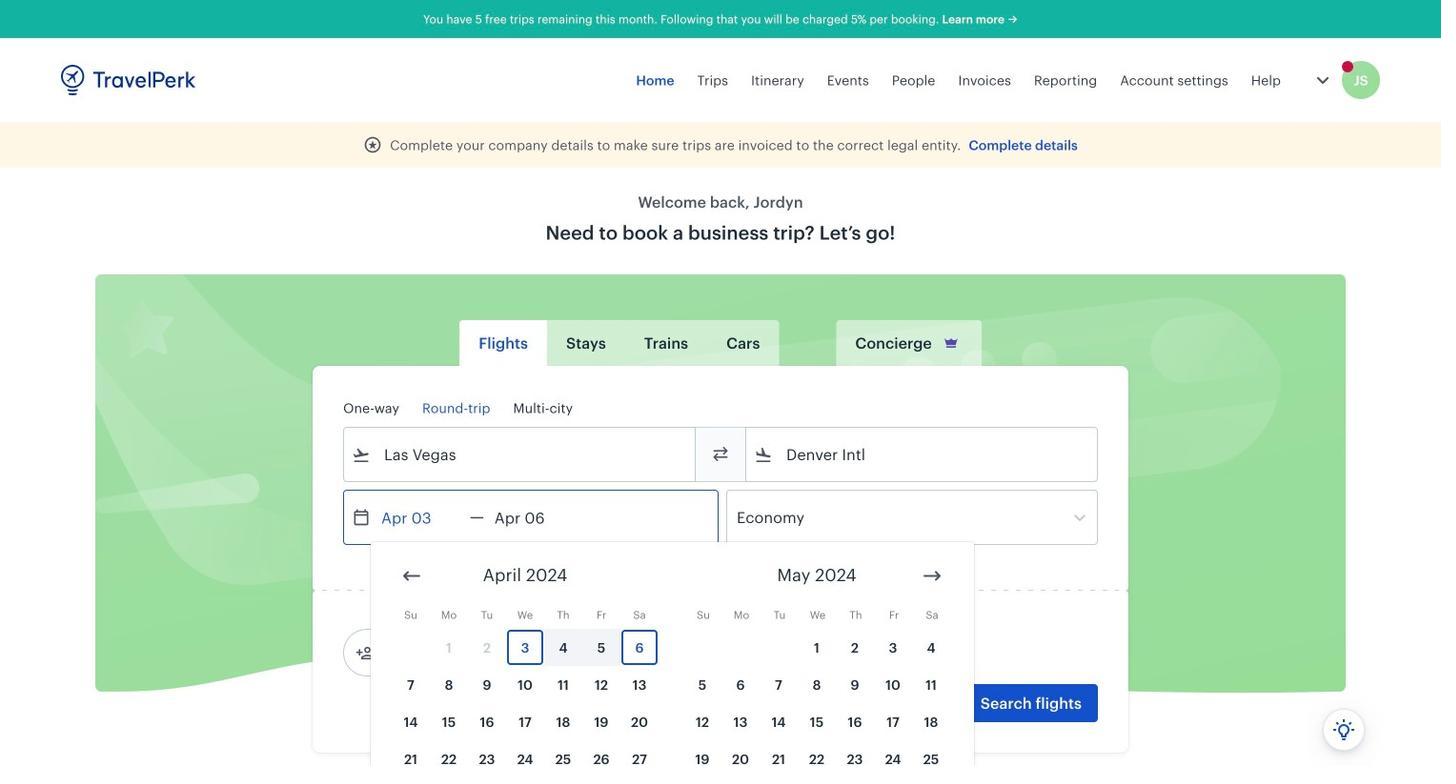 Task type: describe. For each thing, give the bounding box(es) containing it.
move forward to switch to the next month. image
[[921, 565, 944, 588]]

calendar application
[[371, 542, 1441, 766]]

From search field
[[371, 439, 670, 470]]

Depart text field
[[371, 491, 470, 544]]



Task type: locate. For each thing, give the bounding box(es) containing it.
Add first traveler search field
[[375, 638, 573, 668]]

move backward to switch to the previous month. image
[[400, 565, 423, 588]]

To search field
[[773, 439, 1072, 470]]

Return text field
[[484, 491, 583, 544]]



Task type: vqa. For each thing, say whether or not it's contained in the screenshot.
Move forward to switch to the next month. icon
yes



